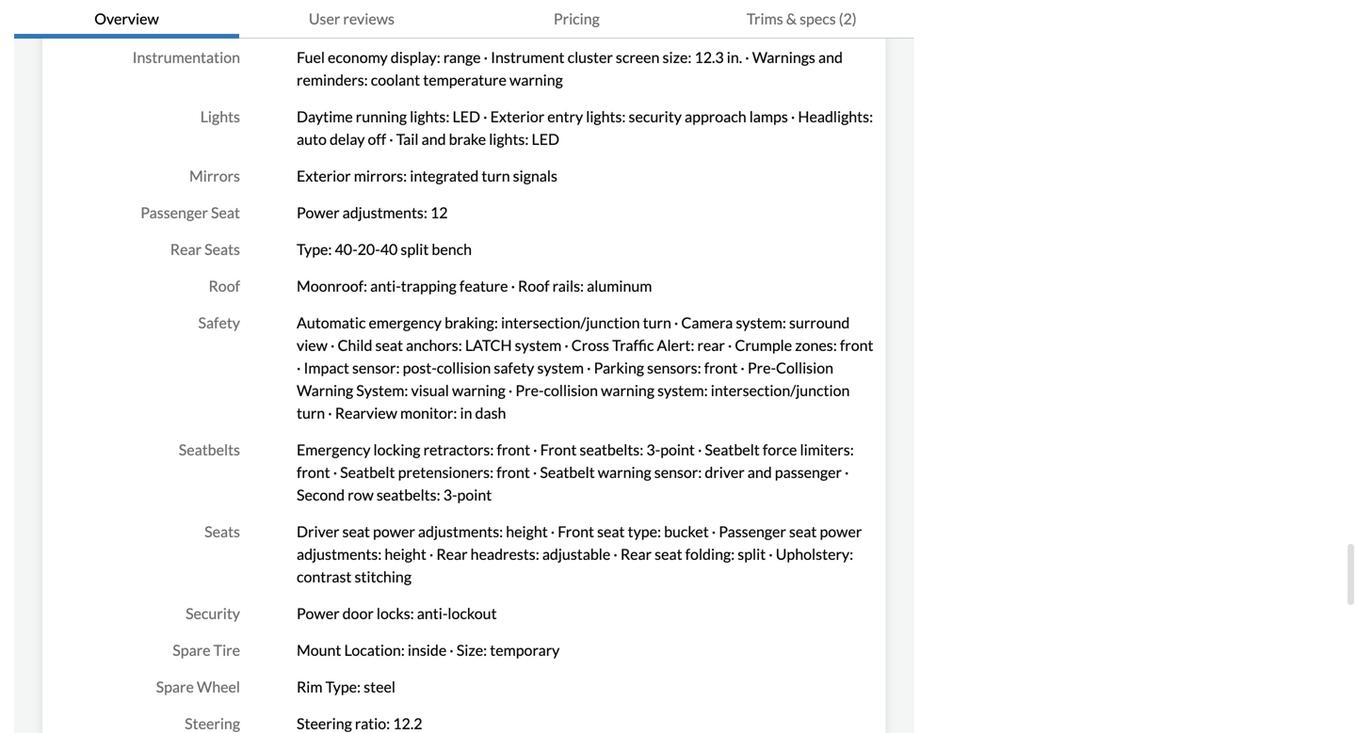 Task type: describe. For each thing, give the bounding box(es) containing it.
0 horizontal spatial led
[[453, 107, 480, 126]]

lamps
[[749, 107, 788, 126]]

rearview
[[335, 404, 397, 423]]

visual
[[411, 382, 449, 400]]

alexa
[[507, 0, 544, 7]]

spare for spare tire
[[173, 641, 211, 660]]

exterior inside daytime running lights: led · exterior entry lights: security approach lamps · headlights: auto delay off · tail and brake lights: led
[[490, 107, 545, 126]]

safety
[[198, 314, 240, 332]]

cross
[[571, 336, 609, 355]]

2 roof from the left
[[518, 277, 550, 295]]

and inside daytime running lights: led · exterior entry lights: security approach lamps · headlights: auto delay off · tail and brake lights: led
[[422, 130, 446, 148]]

· down crumple
[[741, 359, 745, 377]]

0 horizontal spatial anti-
[[370, 277, 401, 295]]

spare tire
[[173, 641, 240, 660]]

wheel
[[197, 678, 240, 697]]

braking:
[[445, 314, 498, 332]]

steering for steering
[[185, 715, 240, 733]]

· left upholstery:
[[769, 545, 773, 564]]

· right the rear
[[728, 336, 732, 355]]

economy
[[328, 48, 388, 67]]

trims & specs (2) tab
[[689, 0, 914, 39]]

exterior mirrors: integrated turn signals
[[297, 167, 558, 185]]

carplay
[[805, 11, 857, 30]]

· right the feature
[[511, 277, 515, 295]]

tail
[[396, 130, 419, 148]]

2 seats from the top
[[204, 523, 240, 541]]

mirrors
[[189, 167, 240, 185]]

rim type: steel
[[297, 678, 396, 697]]

1 horizontal spatial collision
[[544, 382, 598, 400]]

sensors:
[[647, 359, 701, 377]]

folding:
[[685, 545, 735, 564]]

0 horizontal spatial rear
[[170, 240, 202, 259]]

· down cross at the left of the page
[[587, 359, 591, 377]]

collision
[[776, 359, 834, 377]]

headrests:
[[471, 545, 539, 564]]

2 vertical spatial adjustments:
[[297, 545, 382, 564]]

temporary
[[490, 641, 560, 660]]

automatic emergency braking: intersection/junction turn · camera system: surround view · child seat anchors: latch system · cross traffic alert: rear · crumple zones: front · impact sensor: post-collision safety system · parking sensors: front · pre-collision warning system: visual warning · pre-collision warning system: intersection/junction turn · rearview monitor: in dash
[[297, 314, 874, 423]]

in-
[[372, 0, 389, 7]]

2 power from the left
[[820, 523, 862, 541]]

0 vertical spatial point
[[660, 441, 695, 459]]

in. inside fuel economy display: range · instrument cluster screen size: 12.3 in. · warnings and reminders: coolant temperature warning
[[727, 48, 742, 67]]

zones:
[[795, 336, 837, 355]]

0 vertical spatial system
[[515, 336, 562, 355]]

· right lamps
[[791, 107, 795, 126]]

1 vertical spatial height
[[385, 545, 426, 564]]

car
[[389, 0, 410, 7]]

0 horizontal spatial point
[[457, 486, 492, 504]]

upholstery:
[[776, 545, 853, 564]]

overview
[[94, 9, 159, 28]]

12.3
[[695, 48, 724, 67]]

passenger seat
[[141, 204, 240, 222]]

system:
[[356, 382, 408, 400]]

2 horizontal spatial seatbelt
[[705, 441, 760, 459]]

1 horizontal spatial seatbelt
[[540, 463, 595, 482]]

locking
[[373, 441, 421, 459]]

1 horizontal spatial lights:
[[489, 130, 529, 148]]

rear seats
[[170, 240, 240, 259]]

off
[[368, 130, 386, 148]]

auto
[[297, 130, 327, 148]]

· up brake
[[483, 107, 487, 126]]

12.2
[[393, 715, 422, 733]]

· right view
[[331, 336, 335, 355]]

· down "limiters:"
[[845, 463, 849, 482]]

connect
[[716, 0, 772, 7]]

front inside the emergency locking retractors: front · front seatbelts: 3-point · seatbelt force limiters: front · seatbelt pretensioners: front · seatbelt warning sensor: driver and passenger · second row seatbelts: 3-point
[[540, 441, 577, 459]]

1 vertical spatial system:
[[657, 382, 708, 400]]

instrument
[[491, 48, 565, 67]]

power for power door locks: anti-lockout
[[297, 605, 340, 623]]

running
[[356, 107, 407, 126]]

mirrors:
[[354, 167, 407, 185]]

size: inside fuel economy display: range · instrument cluster screen size: 12.3 in. · warnings and reminders: coolant temperature warning
[[663, 48, 692, 67]]

view
[[297, 336, 328, 355]]

ratio:
[[355, 715, 390, 733]]

seat
[[211, 204, 240, 222]]

front inside driver seat power adjustments: height · front seat type: bucket · passenger seat power adjustments: height · rear headrests: adjustable · rear seat folding: split · upholstery: contrast stitching
[[558, 523, 594, 541]]

split inside driver seat power adjustments: height · front seat type: bucket · passenger seat power adjustments: height · rear headrests: adjustable · rear seat folding: split · upholstery: contrast stitching
[[738, 545, 766, 564]]

8.6
[[375, 11, 396, 30]]

mount location: inside · size: temporary
[[297, 641, 560, 660]]

0 horizontal spatial lights:
[[410, 107, 450, 126]]

12
[[430, 204, 448, 222]]

signals
[[513, 167, 558, 185]]

impact
[[304, 359, 349, 377]]

crumple
[[735, 336, 792, 355]]

automatic
[[297, 314, 366, 332]]

specs
[[800, 9, 836, 28]]

infotainment:
[[554, 0, 644, 7]]

· left warnings
[[745, 48, 749, 67]]

1 vertical spatial type:
[[326, 678, 361, 697]]

mmi
[[681, 0, 713, 7]]

connected in-car apps: amazon alexa · infotainment: audi mmi connect · infotainment screen size: 8.6 in. and 10.1 in. (dual) · smartphone integration: wireless apple carplay
[[297, 0, 868, 30]]

rear
[[697, 336, 725, 355]]

1 vertical spatial adjustments:
[[418, 523, 503, 541]]

· down safety
[[509, 382, 513, 400]]

0 vertical spatial system:
[[736, 314, 786, 332]]

· right range
[[484, 48, 488, 67]]

steering ratio: 12.2
[[297, 715, 422, 733]]

second
[[297, 486, 345, 504]]

location:
[[344, 641, 405, 660]]

surround
[[789, 314, 850, 332]]

safety
[[494, 359, 534, 377]]

amazon
[[451, 0, 505, 7]]

cluster
[[568, 48, 613, 67]]

door
[[342, 605, 374, 623]]

screen inside fuel economy display: range · instrument cluster screen size: 12.3 in. · warnings and reminders: coolant temperature warning
[[616, 48, 660, 67]]

1 seats from the top
[[204, 240, 240, 259]]

contrast
[[297, 568, 352, 586]]

0 vertical spatial height
[[506, 523, 548, 541]]

1 horizontal spatial seatbelts:
[[580, 441, 644, 459]]

1 horizontal spatial intersection/junction
[[711, 382, 850, 400]]

0 vertical spatial split
[[401, 240, 429, 259]]

· up alert:
[[674, 314, 678, 332]]

1 vertical spatial exterior
[[297, 167, 351, 185]]

2 horizontal spatial turn
[[643, 314, 671, 332]]

coolant
[[371, 71, 420, 89]]

emergency
[[297, 441, 371, 459]]

steel
[[364, 678, 396, 697]]

steering for steering ratio: 12.2
[[297, 715, 352, 733]]

0 horizontal spatial 3-
[[443, 486, 457, 504]]

retractors:
[[423, 441, 494, 459]]

rim
[[297, 678, 323, 697]]

locks:
[[377, 605, 414, 623]]

seat up upholstery:
[[789, 523, 817, 541]]

smartphone
[[542, 11, 623, 30]]

seatbelts
[[179, 441, 240, 459]]

10.1
[[445, 11, 474, 30]]

type: 40-20-40 split bench
[[297, 240, 472, 259]]

· right retractors:
[[533, 441, 537, 459]]

(2)
[[839, 9, 857, 28]]

1 vertical spatial system
[[537, 359, 584, 377]]

reviews
[[343, 9, 395, 28]]

reminders:
[[297, 71, 368, 89]]

post-
[[403, 359, 437, 377]]



Task type: locate. For each thing, give the bounding box(es) containing it.
camera
[[681, 314, 733, 332]]

user
[[309, 9, 340, 28]]

anti-
[[370, 277, 401, 295], [417, 605, 448, 623]]

warnings
[[752, 48, 816, 67]]

and down force
[[748, 463, 772, 482]]

0 vertical spatial seats
[[204, 240, 240, 259]]

sensor: left the driver
[[654, 463, 702, 482]]

1 vertical spatial seatbelts:
[[377, 486, 440, 504]]

parking
[[594, 359, 644, 377]]

exterior down auto
[[297, 167, 351, 185]]

pricing tab
[[464, 0, 689, 39]]

1 horizontal spatial turn
[[482, 167, 510, 185]]

1 steering from the left
[[185, 715, 240, 733]]

headlights:
[[798, 107, 873, 126]]

passenger inside driver seat power adjustments: height · front seat type: bucket · passenger seat power adjustments: height · rear headrests: adjustable · rear seat folding: split · upholstery: contrast stitching
[[719, 523, 786, 541]]

tire
[[213, 641, 240, 660]]

tab list
[[14, 0, 914, 39]]

· up apple
[[775, 0, 779, 7]]

1 vertical spatial size:
[[663, 48, 692, 67]]

size: left 8.6
[[343, 11, 372, 30]]

0 horizontal spatial roof
[[209, 277, 240, 295]]

0 horizontal spatial steering
[[185, 715, 240, 733]]

0 horizontal spatial seatbelt
[[340, 463, 395, 482]]

split right folding:
[[738, 545, 766, 564]]

seat left type:
[[597, 523, 625, 541]]

1 horizontal spatial pre-
[[748, 359, 776, 377]]

0 horizontal spatial pre-
[[516, 382, 544, 400]]

lights
[[200, 107, 240, 126]]

0 horizontal spatial size:
[[343, 11, 372, 30]]

front down "automatic emergency braking: intersection/junction turn · camera system: surround view · child seat anchors: latch system · cross traffic alert: rear · crumple zones: front · impact sensor: post-collision safety system · parking sensors: front · pre-collision warning system: visual warning · pre-collision warning system: intersection/junction turn · rearview monitor: in dash"
[[540, 441, 577, 459]]

system down cross at the left of the page
[[537, 359, 584, 377]]

point down pretensioners:
[[457, 486, 492, 504]]

collision down latch
[[437, 359, 491, 377]]

· up adjustable
[[551, 523, 555, 541]]

· down view
[[297, 359, 301, 377]]

pre- down safety
[[516, 382, 544, 400]]

1 vertical spatial pre-
[[516, 382, 544, 400]]

wireless
[[706, 11, 760, 30]]

1 horizontal spatial sensor:
[[654, 463, 702, 482]]

1 vertical spatial anti-
[[417, 605, 448, 623]]

rear left headrests:
[[436, 545, 468, 564]]

· up the power door locks: anti-lockout
[[429, 545, 433, 564]]

1 vertical spatial sensor:
[[654, 463, 702, 482]]

system: up crumple
[[736, 314, 786, 332]]

1 horizontal spatial roof
[[518, 277, 550, 295]]

1 roof from the left
[[209, 277, 240, 295]]

seat down bucket
[[655, 545, 682, 564]]

0 vertical spatial front
[[540, 441, 577, 459]]

0 vertical spatial power
[[297, 204, 340, 222]]

0 vertical spatial turn
[[482, 167, 510, 185]]

sensor: up system:
[[352, 359, 400, 377]]

spare wheel
[[156, 678, 240, 697]]

tab list containing overview
[[14, 0, 914, 39]]

point down sensors:
[[660, 441, 695, 459]]

exterior
[[490, 107, 545, 126], [297, 167, 351, 185]]

1 vertical spatial intersection/junction
[[711, 382, 850, 400]]

warning
[[297, 382, 353, 400]]

1 vertical spatial passenger
[[719, 523, 786, 541]]

· right alexa
[[547, 0, 551, 7]]

size: left '12.3' in the top right of the page
[[663, 48, 692, 67]]

instrumentation
[[132, 48, 240, 67]]

power up stitching
[[373, 523, 415, 541]]

roof left rails:
[[518, 277, 550, 295]]

sensor: inside "automatic emergency braking: intersection/junction turn · camera system: surround view · child seat anchors: latch system · cross traffic alert: rear · crumple zones: front · impact sensor: post-collision safety system · parking sensors: front · pre-collision warning system: visual warning · pre-collision warning system: intersection/junction turn · rearview monitor: in dash"
[[352, 359, 400, 377]]

bucket
[[664, 523, 709, 541]]

security
[[629, 107, 682, 126]]

1 vertical spatial power
[[297, 605, 340, 623]]

· down the warning
[[328, 404, 332, 423]]

seat down row
[[342, 523, 370, 541]]

power for power adjustments: 12
[[297, 204, 340, 222]]

spare left wheel
[[156, 678, 194, 697]]

adjustments: up headrests:
[[418, 523, 503, 541]]

0 vertical spatial exterior
[[490, 107, 545, 126]]

screen inside "connected in-car apps: amazon alexa · infotainment: audi mmi connect · infotainment screen size: 8.6 in. and 10.1 in. (dual) · smartphone integration: wireless apple carplay"
[[297, 11, 341, 30]]

0 vertical spatial size:
[[343, 11, 372, 30]]

child
[[338, 336, 372, 355]]

· left size:
[[450, 641, 454, 660]]

1 vertical spatial led
[[532, 130, 560, 148]]

0 horizontal spatial intersection/junction
[[501, 314, 640, 332]]

alert:
[[657, 336, 694, 355]]

temperature
[[423, 71, 507, 89]]

driver seat power adjustments: height · front seat type: bucket · passenger seat power adjustments: height · rear headrests: adjustable · rear seat folding: split · upholstery: contrast stitching
[[297, 523, 862, 586]]

passenger up folding:
[[719, 523, 786, 541]]

size: inside "connected in-car apps: amazon alexa · infotainment: audi mmi connect · infotainment screen size: 8.6 in. and 10.1 in. (dual) · smartphone integration: wireless apple carplay"
[[343, 11, 372, 30]]

driver
[[705, 463, 745, 482]]

pre- down crumple
[[748, 359, 776, 377]]

seats
[[204, 240, 240, 259], [204, 523, 240, 541]]

1 horizontal spatial led
[[532, 130, 560, 148]]

0 horizontal spatial collision
[[437, 359, 491, 377]]

1 horizontal spatial in.
[[477, 11, 492, 30]]

seatbelt up the driver
[[705, 441, 760, 459]]

pricing
[[554, 9, 600, 28]]

entry
[[547, 107, 583, 126]]

0 vertical spatial seatbelts:
[[580, 441, 644, 459]]

front up adjustable
[[558, 523, 594, 541]]

3- up type:
[[646, 441, 660, 459]]

aluminum
[[587, 277, 652, 295]]

type: right rim
[[326, 678, 361, 697]]

2 horizontal spatial rear
[[620, 545, 652, 564]]

2 vertical spatial turn
[[297, 404, 325, 423]]

trims & specs (2)
[[747, 9, 857, 28]]

user reviews
[[309, 9, 395, 28]]

0 vertical spatial intersection/junction
[[501, 314, 640, 332]]

screen down connected
[[297, 11, 341, 30]]

user reviews tab
[[239, 0, 464, 39]]

in. down "car"
[[399, 11, 414, 30]]

warning inside fuel economy display: range · instrument cluster screen size: 12.3 in. · warnings and reminders: coolant temperature warning
[[509, 71, 563, 89]]

1 horizontal spatial steering
[[297, 715, 352, 733]]

apple
[[763, 11, 802, 30]]

· left cross at the left of the page
[[564, 336, 569, 355]]

rails:
[[553, 277, 584, 295]]

passenger
[[775, 463, 842, 482]]

and inside fuel economy display: range · instrument cluster screen size: 12.3 in. · warnings and reminders: coolant temperature warning
[[818, 48, 843, 67]]

emergency
[[369, 314, 442, 332]]

1 horizontal spatial system:
[[736, 314, 786, 332]]

height up stitching
[[385, 545, 426, 564]]

moonroof: anti-trapping feature · roof rails: aluminum
[[297, 277, 652, 295]]

· right off
[[389, 130, 393, 148]]

row
[[348, 486, 374, 504]]

and inside the emergency locking retractors: front · front seatbelts: 3-point · seatbelt force limiters: front · seatbelt pretensioners: front · seatbelt warning sensor: driver and passenger · second row seatbelts: 3-point
[[748, 463, 772, 482]]

rear
[[170, 240, 202, 259], [436, 545, 468, 564], [620, 545, 652, 564]]

and
[[417, 11, 442, 30], [818, 48, 843, 67], [422, 130, 446, 148], [748, 463, 772, 482]]

0 horizontal spatial seatbelts:
[[377, 486, 440, 504]]

0 horizontal spatial power
[[373, 523, 415, 541]]

1 vertical spatial 3-
[[443, 486, 457, 504]]

daytime running lights: led · exterior entry lights: security approach lamps · headlights: auto delay off · tail and brake lights: led
[[297, 107, 873, 148]]

1 horizontal spatial passenger
[[719, 523, 786, 541]]

monitor:
[[400, 404, 457, 423]]

adjustments: up type: 40-20-40 split bench
[[342, 204, 427, 222]]

system up safety
[[515, 336, 562, 355]]

intersection/junction up cross at the left of the page
[[501, 314, 640, 332]]

· down alexa
[[535, 11, 539, 30]]

seatbelt
[[705, 441, 760, 459], [340, 463, 395, 482], [540, 463, 595, 482]]

spare left tire
[[173, 641, 211, 660]]

1 horizontal spatial split
[[738, 545, 766, 564]]

1 horizontal spatial power
[[820, 523, 862, 541]]

anti- up mount location: inside · size: temporary
[[417, 605, 448, 623]]

seatbelts:
[[580, 441, 644, 459], [377, 486, 440, 504]]

0 horizontal spatial sensor:
[[352, 359, 400, 377]]

seatbelts: down parking on the left of the page
[[580, 441, 644, 459]]

fuel
[[297, 48, 325, 67]]

0 horizontal spatial height
[[385, 545, 426, 564]]

2 horizontal spatial lights:
[[586, 107, 626, 126]]

split right "40"
[[401, 240, 429, 259]]

steering
[[185, 715, 240, 733], [297, 715, 352, 733]]

audi
[[647, 0, 678, 7]]

anchors:
[[406, 336, 462, 355]]

0 horizontal spatial in.
[[399, 11, 414, 30]]

sensor: inside the emergency locking retractors: front · front seatbelts: 3-point · seatbelt force limiters: front · seatbelt pretensioners: front · seatbelt warning sensor: driver and passenger · second row seatbelts: 3-point
[[654, 463, 702, 482]]

range
[[443, 48, 481, 67]]

turn left signals
[[482, 167, 510, 185]]

traffic
[[612, 336, 654, 355]]

1 vertical spatial split
[[738, 545, 766, 564]]

0 vertical spatial adjustments:
[[342, 204, 427, 222]]

in. down the amazon
[[477, 11, 492, 30]]

approach
[[685, 107, 747, 126]]

0 vertical spatial passenger
[[141, 204, 208, 222]]

turn down the warning
[[297, 404, 325, 423]]

3- down pretensioners:
[[443, 486, 457, 504]]

0 vertical spatial spare
[[173, 641, 211, 660]]

seats up security
[[204, 523, 240, 541]]

front
[[840, 336, 874, 355], [704, 359, 738, 377], [497, 441, 530, 459], [297, 463, 330, 482], [497, 463, 530, 482]]

0 vertical spatial type:
[[297, 240, 332, 259]]

in.
[[399, 11, 414, 30], [477, 11, 492, 30], [727, 48, 742, 67]]

steering down wheel
[[185, 715, 240, 733]]

system: down sensors:
[[657, 382, 708, 400]]

1 horizontal spatial anti-
[[417, 605, 448, 623]]

1 horizontal spatial point
[[660, 441, 695, 459]]

2 steering from the left
[[297, 715, 352, 733]]

0 horizontal spatial turn
[[297, 404, 325, 423]]

apps:
[[413, 0, 448, 7]]

1 vertical spatial screen
[[616, 48, 660, 67]]

0 horizontal spatial passenger
[[141, 204, 208, 222]]

and right tail
[[422, 130, 446, 148]]

led
[[453, 107, 480, 126], [532, 130, 560, 148]]

1 power from the left
[[373, 523, 415, 541]]

screen
[[297, 11, 341, 30], [616, 48, 660, 67]]

1 vertical spatial collision
[[544, 382, 598, 400]]

warning up dash
[[452, 382, 506, 400]]

led up brake
[[453, 107, 480, 126]]

sensor:
[[352, 359, 400, 377], [654, 463, 702, 482]]

0 horizontal spatial screen
[[297, 11, 341, 30]]

1 horizontal spatial height
[[506, 523, 548, 541]]

0 vertical spatial pre-
[[748, 359, 776, 377]]

front
[[540, 441, 577, 459], [558, 523, 594, 541]]

1 vertical spatial front
[[558, 523, 594, 541]]

split
[[401, 240, 429, 259], [738, 545, 766, 564]]

height
[[506, 523, 548, 541], [385, 545, 426, 564]]

system:
[[736, 314, 786, 332], [657, 382, 708, 400]]

in. right '12.3' in the top right of the page
[[727, 48, 742, 67]]

· down emergency
[[333, 463, 337, 482]]

intersection/junction
[[501, 314, 640, 332], [711, 382, 850, 400]]

1 vertical spatial point
[[457, 486, 492, 504]]

roof up safety
[[209, 277, 240, 295]]

0 vertical spatial screen
[[297, 11, 341, 30]]

lockout
[[448, 605, 497, 623]]

· right adjustable
[[613, 545, 618, 564]]

40-
[[335, 240, 358, 259]]

0 vertical spatial collision
[[437, 359, 491, 377]]

seat
[[375, 336, 403, 355], [342, 523, 370, 541], [597, 523, 625, 541], [789, 523, 817, 541], [655, 545, 682, 564]]

power up mount
[[297, 605, 340, 623]]

warning down instrument
[[509, 71, 563, 89]]

0 horizontal spatial split
[[401, 240, 429, 259]]

1 horizontal spatial rear
[[436, 545, 468, 564]]

adjustments: up contrast
[[297, 545, 382, 564]]

1 vertical spatial spare
[[156, 678, 194, 697]]

exterior left the entry
[[490, 107, 545, 126]]

0 vertical spatial anti-
[[370, 277, 401, 295]]

steering down rim
[[297, 715, 352, 733]]

warning up type:
[[598, 463, 651, 482]]

&
[[786, 9, 797, 28]]

warning down parking on the left of the page
[[601, 382, 655, 400]]

point
[[660, 441, 695, 459], [457, 486, 492, 504]]

1 horizontal spatial 3-
[[646, 441, 660, 459]]

pre-
[[748, 359, 776, 377], [516, 382, 544, 400]]

power up upholstery:
[[820, 523, 862, 541]]

1 horizontal spatial exterior
[[490, 107, 545, 126]]

·
[[547, 0, 551, 7], [775, 0, 779, 7], [535, 11, 539, 30], [484, 48, 488, 67], [745, 48, 749, 67], [483, 107, 487, 126], [791, 107, 795, 126], [389, 130, 393, 148], [511, 277, 515, 295], [674, 314, 678, 332], [331, 336, 335, 355], [564, 336, 569, 355], [728, 336, 732, 355], [297, 359, 301, 377], [587, 359, 591, 377], [741, 359, 745, 377], [509, 382, 513, 400], [328, 404, 332, 423], [533, 441, 537, 459], [698, 441, 702, 459], [333, 463, 337, 482], [533, 463, 537, 482], [845, 463, 849, 482], [551, 523, 555, 541], [712, 523, 716, 541], [429, 545, 433, 564], [613, 545, 618, 564], [769, 545, 773, 564], [450, 641, 454, 660]]

· up headrests:
[[533, 463, 537, 482]]

1 horizontal spatial screen
[[616, 48, 660, 67]]

0 vertical spatial led
[[453, 107, 480, 126]]

lights: up tail
[[410, 107, 450, 126]]

seat inside "automatic emergency braking: intersection/junction turn · camera system: surround view · child seat anchors: latch system · cross traffic alert: rear · crumple zones: front · impact sensor: post-collision safety system · parking sensors: front · pre-collision warning system: visual warning · pre-collision warning system: intersection/junction turn · rearview monitor: in dash"
[[375, 336, 403, 355]]

type: left 40-
[[297, 240, 332, 259]]

turn up alert:
[[643, 314, 671, 332]]

· left force
[[698, 441, 702, 459]]

rear down type:
[[620, 545, 652, 564]]

· up folding:
[[712, 523, 716, 541]]

lights: right brake
[[489, 130, 529, 148]]

seat down emergency
[[375, 336, 403, 355]]

seats down seat
[[204, 240, 240, 259]]

0 horizontal spatial system:
[[657, 382, 708, 400]]

anti- down type: 40-20-40 split bench
[[370, 277, 401, 295]]

seatbelts: down pretensioners:
[[377, 486, 440, 504]]

2 horizontal spatial in.
[[727, 48, 742, 67]]

passenger
[[141, 204, 208, 222], [719, 523, 786, 541]]

0 vertical spatial 3-
[[646, 441, 660, 459]]

1 vertical spatial seats
[[204, 523, 240, 541]]

power up 40-
[[297, 204, 340, 222]]

warning inside the emergency locking retractors: front · front seatbelts: 3-point · seatbelt force limiters: front · seatbelt pretensioners: front · seatbelt warning sensor: driver and passenger · second row seatbelts: 3-point
[[598, 463, 651, 482]]

brake
[[449, 130, 486, 148]]

1 power from the top
[[297, 204, 340, 222]]

collision down cross at the left of the page
[[544, 382, 598, 400]]

intersection/junction down collision
[[711, 382, 850, 400]]

seatbelt up adjustable
[[540, 463, 595, 482]]

seatbelt up row
[[340, 463, 395, 482]]

overview tab
[[14, 0, 239, 39]]

infotainment
[[782, 0, 868, 7]]

screen down integration:
[[616, 48, 660, 67]]

1 horizontal spatial size:
[[663, 48, 692, 67]]

20-
[[358, 240, 380, 259]]

security
[[186, 605, 240, 623]]

2 power from the top
[[297, 605, 340, 623]]

and down the apps:
[[417, 11, 442, 30]]

dash
[[475, 404, 506, 423]]

spare for spare wheel
[[156, 678, 194, 697]]

0 horizontal spatial exterior
[[297, 167, 351, 185]]

led down the entry
[[532, 130, 560, 148]]

and inside "connected in-car apps: amazon alexa · infotainment: audi mmi connect · infotainment screen size: 8.6 in. and 10.1 in. (dual) · smartphone integration: wireless apple carplay"
[[417, 11, 442, 30]]



Task type: vqa. For each thing, say whether or not it's contained in the screenshot.
screen in Connected in-car apps: Amazon Alexa · Infotainment: Audi MMI Connect · Infotainment screen size: 8.6 in. and 10.1 in. (dual) · Smartphone integration: wireless Apple CarPlay
yes



